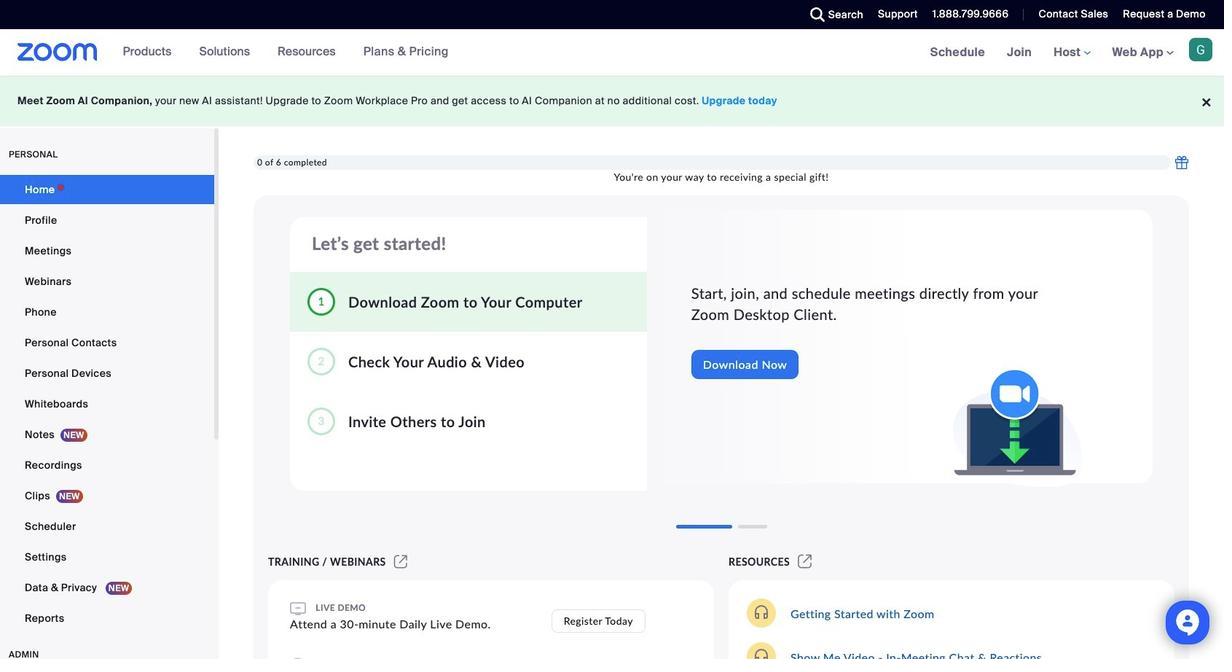 Task type: vqa. For each thing, say whether or not it's contained in the screenshot.
the Zoom One tab at the bottom left
no



Task type: describe. For each thing, give the bounding box(es) containing it.
profile picture image
[[1190, 38, 1213, 61]]

personal menu menu
[[0, 175, 214, 634]]

1 window new image from the left
[[392, 556, 410, 568]]



Task type: locate. For each thing, give the bounding box(es) containing it.
footer
[[0, 76, 1225, 126]]

banner
[[0, 29, 1225, 77]]

0 horizontal spatial window new image
[[392, 556, 410, 568]]

zoom logo image
[[17, 43, 97, 61]]

2 window new image from the left
[[796, 556, 815, 568]]

product information navigation
[[112, 29, 460, 76]]

1 horizontal spatial window new image
[[796, 556, 815, 568]]

meetings navigation
[[920, 29, 1225, 77]]

window new image
[[392, 556, 410, 568], [796, 556, 815, 568]]



